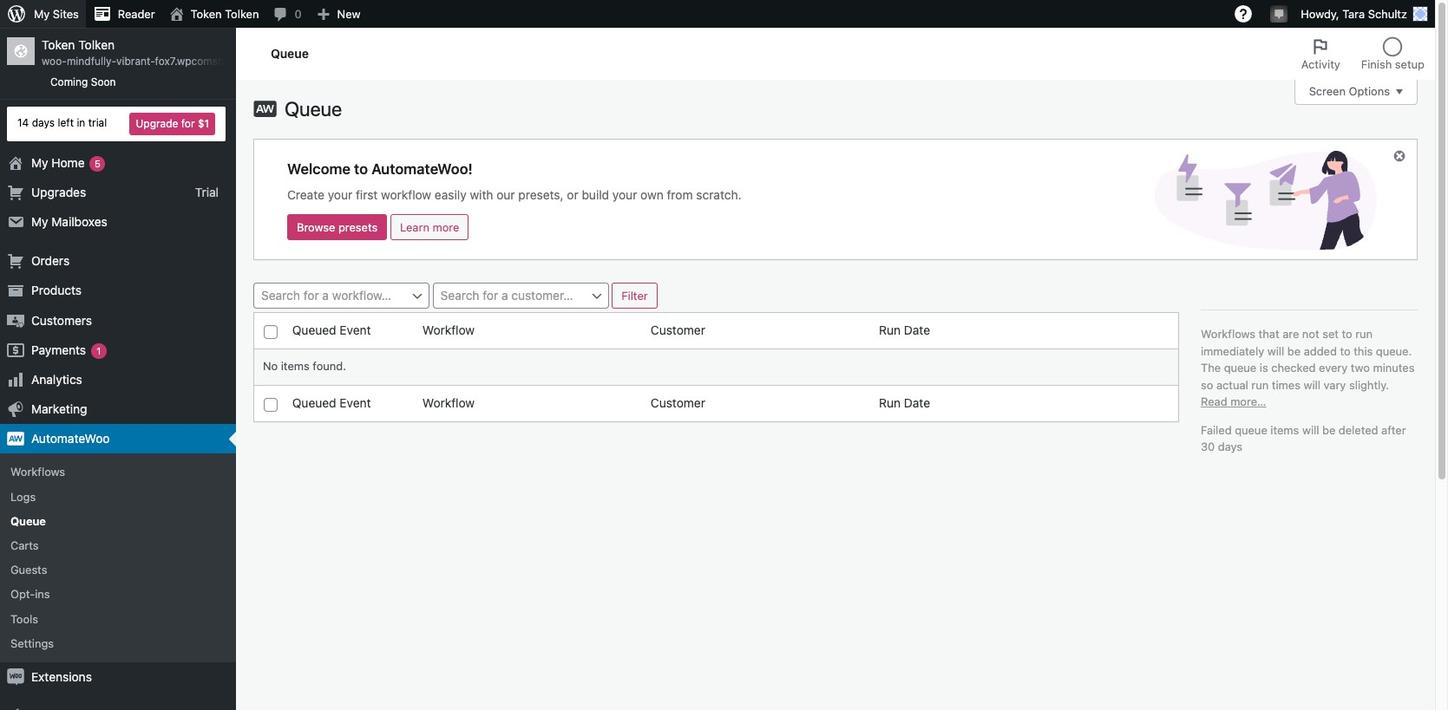 Task type: locate. For each thing, give the bounding box(es) containing it.
event down "workflow…"
[[340, 323, 371, 338]]

read
[[1201, 395, 1228, 409]]

1 horizontal spatial tolken
[[225, 7, 259, 21]]

0 horizontal spatial a
[[322, 288, 329, 303]]

1 vertical spatial run date
[[879, 396, 931, 411]]

run up this
[[1356, 327, 1373, 341]]

carts link
[[0, 534, 236, 558]]

tolken up mindfully-
[[78, 37, 115, 52]]

1 vertical spatial queued
[[292, 396, 336, 411]]

your left own
[[613, 188, 637, 202]]

analytics link
[[0, 365, 236, 395]]

opt-ins
[[10, 588, 50, 602]]

analytics
[[31, 372, 82, 387]]

for left "customer…"
[[483, 288, 498, 303]]

will inside failed queue items will be deleted after 30 days
[[1303, 423, 1320, 437]]

0 vertical spatial run date
[[879, 323, 931, 338]]

run date
[[879, 323, 931, 338], [879, 396, 931, 411]]

0 vertical spatial workflow
[[423, 323, 475, 338]]

1 vertical spatial tolken
[[78, 37, 115, 52]]

our
[[497, 188, 515, 202]]

finish
[[1362, 57, 1393, 71]]

None submit
[[612, 283, 658, 309]]

1 vertical spatial queue
[[1235, 423, 1268, 437]]

$1
[[198, 117, 209, 130]]

1 horizontal spatial run
[[1356, 327, 1373, 341]]

tab list
[[1291, 28, 1436, 80]]

tolken for token tolken woo-mindfully-vibrant-fox7.wpcomstaging.com coming soon
[[78, 37, 115, 52]]

for inside text box
[[304, 288, 319, 303]]

1 vertical spatial date
[[904, 396, 931, 411]]

0 horizontal spatial search
[[261, 288, 300, 303]]

2 vertical spatial queue
[[10, 515, 46, 528]]

workflows inside workflows that are not set to run immediately will be added to this queue. the queue is checked every two minutes so actual run times will vary slightly. read more…
[[1201, 327, 1256, 341]]

event
[[340, 323, 371, 338], [340, 396, 371, 411]]

customers link
[[0, 306, 236, 336]]

token inside token tolken link
[[191, 7, 222, 21]]

tolken inside token tolken woo-mindfully-vibrant-fox7.wpcomstaging.com coming soon
[[78, 37, 115, 52]]

2 queued event from the top
[[292, 396, 371, 411]]

my
[[34, 7, 50, 21], [31, 155, 48, 170], [31, 214, 48, 229]]

for inside button
[[181, 117, 195, 130]]

1 horizontal spatial a
[[502, 288, 508, 303]]

workflows up immediately at the right of page
[[1201, 327, 1256, 341]]

0 horizontal spatial be
[[1288, 344, 1301, 358]]

days down failed
[[1219, 440, 1243, 454]]

1 vertical spatial workflows
[[10, 466, 65, 480]]

your
[[328, 188, 353, 202], [613, 188, 637, 202]]

to right set on the right of the page
[[1342, 327, 1353, 341]]

a for workflow…
[[322, 288, 329, 303]]

opt-
[[10, 588, 35, 602]]

queue inside main menu navigation
[[10, 515, 46, 528]]

1 vertical spatial be
[[1323, 423, 1336, 437]]

queued event down found.
[[292, 396, 371, 411]]

howdy,
[[1301, 7, 1340, 21]]

tolken inside token tolken link
[[225, 7, 259, 21]]

to
[[354, 160, 368, 178], [1342, 327, 1353, 341], [1341, 344, 1351, 358]]

search for search for a customer…
[[441, 288, 480, 303]]

my mailboxes
[[31, 214, 107, 229]]

orders
[[31, 254, 70, 268]]

immediately
[[1201, 344, 1265, 358]]

0 vertical spatial my
[[34, 7, 50, 21]]

1 horizontal spatial token
[[191, 7, 222, 21]]

workflows
[[1201, 327, 1256, 341], [10, 466, 65, 480]]

queued down the no items found.
[[292, 396, 336, 411]]

for
[[181, 117, 195, 130], [304, 288, 319, 303], [483, 288, 498, 303]]

0 vertical spatial queued event
[[292, 323, 371, 338]]

finish setup
[[1362, 57, 1425, 71]]

logs link
[[0, 485, 236, 509]]

0 horizontal spatial for
[[181, 117, 195, 130]]

for inside text box
[[483, 288, 498, 303]]

queue down the 0 link
[[271, 46, 309, 60]]

date
[[904, 323, 931, 338], [904, 396, 931, 411]]

my left home
[[31, 155, 48, 170]]

will down that
[[1268, 344, 1285, 358]]

not
[[1303, 327, 1320, 341]]

workflows for workflows that are not set to run immediately will be added to this queue. the queue is checked every two minutes so actual run times will vary slightly. read more…
[[1201, 327, 1256, 341]]

for for upgrade for $1
[[181, 117, 195, 130]]

1 customer from the top
[[651, 323, 706, 338]]

1 vertical spatial items
[[1271, 423, 1300, 437]]

2 search from the left
[[441, 288, 480, 303]]

added
[[1304, 344, 1338, 358]]

queue up welcome
[[285, 97, 342, 121]]

easily
[[435, 188, 467, 202]]

automatewoo link
[[0, 425, 236, 454]]

more…
[[1231, 395, 1267, 409]]

will
[[1268, 344, 1285, 358], [1304, 378, 1321, 392], [1303, 423, 1320, 437]]

my for my sites
[[34, 7, 50, 21]]

setup
[[1396, 57, 1425, 71]]

0 vertical spatial queue
[[1224, 361, 1257, 375]]

1 vertical spatial customer
[[651, 396, 706, 411]]

new
[[337, 7, 361, 21]]

minutes
[[1374, 361, 1415, 375]]

0 horizontal spatial tolken
[[78, 37, 115, 52]]

1 run date from the top
[[879, 323, 931, 338]]

2 vertical spatial will
[[1303, 423, 1320, 437]]

your left first
[[328, 188, 353, 202]]

1 a from the left
[[322, 288, 329, 303]]

set
[[1323, 327, 1339, 341]]

from
[[667, 188, 693, 202]]

will left deleted
[[1303, 423, 1320, 437]]

0 vertical spatial token
[[191, 7, 222, 21]]

0 vertical spatial items
[[281, 359, 310, 373]]

token up fox7.wpcomstaging.com
[[191, 7, 222, 21]]

0 vertical spatial run
[[879, 323, 901, 338]]

my inside 'link'
[[34, 7, 50, 21]]

be up checked
[[1288, 344, 1301, 358]]

1 horizontal spatial for
[[304, 288, 319, 303]]

for left $1
[[181, 117, 195, 130]]

0 vertical spatial workflows
[[1201, 327, 1256, 341]]

search for a customer…
[[441, 288, 573, 303]]

0 vertical spatial event
[[340, 323, 371, 338]]

1 search from the left
[[261, 288, 300, 303]]

run down is
[[1252, 378, 1269, 392]]

0 vertical spatial be
[[1288, 344, 1301, 358]]

search
[[261, 288, 300, 303], [441, 288, 480, 303]]

1 event from the top
[[340, 323, 371, 338]]

build
[[582, 188, 609, 202]]

left
[[58, 116, 74, 129]]

2 date from the top
[[904, 396, 931, 411]]

0 vertical spatial days
[[32, 116, 55, 129]]

tolken for token tolken
[[225, 7, 259, 21]]

None checkbox
[[264, 325, 278, 339], [264, 398, 278, 412], [264, 325, 278, 339], [264, 398, 278, 412]]

activity
[[1302, 57, 1341, 71]]

queue up carts
[[10, 515, 46, 528]]

1 vertical spatial to
[[1342, 327, 1353, 341]]

0 horizontal spatial days
[[32, 116, 55, 129]]

days
[[32, 116, 55, 129], [1219, 440, 1243, 454]]

tolken left the 0 link
[[225, 7, 259, 21]]

be
[[1288, 344, 1301, 358], [1323, 423, 1336, 437]]

search down more
[[441, 288, 480, 303]]

1 horizontal spatial be
[[1323, 423, 1336, 437]]

my down the upgrades
[[31, 214, 48, 229]]

search inside text box
[[261, 288, 300, 303]]

1 horizontal spatial items
[[1271, 423, 1300, 437]]

0
[[295, 7, 302, 21]]

search for search for a workflow…
[[261, 288, 300, 303]]

queued event down search for a workflow… text box
[[292, 323, 371, 338]]

workflows link
[[0, 460, 236, 485]]

1 horizontal spatial search
[[441, 288, 480, 303]]

main menu navigation
[[0, 28, 273, 711]]

token inside token tolken woo-mindfully-vibrant-fox7.wpcomstaging.com coming soon
[[42, 37, 75, 52]]

0 vertical spatial date
[[904, 323, 931, 338]]

5
[[95, 158, 101, 169]]

my left sites
[[34, 7, 50, 21]]

1 vertical spatial token
[[42, 37, 75, 52]]

items right no
[[281, 359, 310, 373]]

be left deleted
[[1323, 423, 1336, 437]]

queue down more…
[[1235, 423, 1268, 437]]

mailboxes
[[51, 214, 107, 229]]

more
[[433, 221, 460, 235]]

own
[[641, 188, 664, 202]]

found.
[[313, 359, 346, 373]]

event down found.
[[340, 396, 371, 411]]

queue down immediately at the right of page
[[1224, 361, 1257, 375]]

1 horizontal spatial workflows
[[1201, 327, 1256, 341]]

1 vertical spatial event
[[340, 396, 371, 411]]

a left "workflow…"
[[322, 288, 329, 303]]

Search for a customer… text field
[[434, 284, 608, 310]]

vary
[[1324, 378, 1347, 392]]

2 vertical spatial my
[[31, 214, 48, 229]]

queued down search for a workflow…
[[292, 323, 336, 338]]

Search for a workflow… text field
[[254, 284, 429, 310]]

1 horizontal spatial your
[[613, 188, 637, 202]]

0 horizontal spatial run
[[1252, 378, 1269, 392]]

1 vertical spatial will
[[1304, 378, 1321, 392]]

items down the times
[[1271, 423, 1300, 437]]

ins
[[35, 588, 50, 602]]

days inside main menu navigation
[[32, 116, 55, 129]]

token for token tolken
[[191, 7, 222, 21]]

run
[[879, 323, 901, 338], [879, 396, 901, 411]]

days right 14
[[32, 116, 55, 129]]

run
[[1356, 327, 1373, 341], [1252, 378, 1269, 392]]

a inside text box
[[502, 288, 508, 303]]

0 horizontal spatial your
[[328, 188, 353, 202]]

search inside text box
[[441, 288, 480, 303]]

two
[[1351, 361, 1371, 375]]

search up no
[[261, 288, 300, 303]]

customer…
[[512, 288, 573, 303]]

Search for a workflow… field
[[253, 283, 430, 310]]

opt-ins link
[[0, 583, 236, 607]]

queued
[[292, 323, 336, 338], [292, 396, 336, 411]]

notification image
[[1273, 6, 1287, 20]]

queue
[[271, 46, 309, 60], [285, 97, 342, 121], [10, 515, 46, 528]]

welcome
[[287, 160, 351, 178]]

payments
[[31, 343, 86, 357]]

products link
[[0, 276, 236, 306]]

times
[[1272, 378, 1301, 392]]

0 vertical spatial queued
[[292, 323, 336, 338]]

1 horizontal spatial days
[[1219, 440, 1243, 454]]

0 vertical spatial tolken
[[225, 7, 259, 21]]

1 vertical spatial days
[[1219, 440, 1243, 454]]

1 vertical spatial queued event
[[292, 396, 371, 411]]

will left the vary
[[1304, 378, 1321, 392]]

upgrade
[[136, 117, 178, 130]]

workflows up logs
[[10, 466, 65, 480]]

workflows inside main menu navigation
[[10, 466, 65, 480]]

create your first workflow easily with our presets, or build your own from scratch.
[[287, 188, 742, 202]]

token
[[191, 7, 222, 21], [42, 37, 75, 52]]

extensions link
[[0, 663, 236, 693]]

to left this
[[1341, 344, 1351, 358]]

0 horizontal spatial workflows
[[10, 466, 65, 480]]

to up first
[[354, 160, 368, 178]]

0 horizontal spatial items
[[281, 359, 310, 373]]

be inside failed queue items will be deleted after 30 days
[[1323, 423, 1336, 437]]

0 horizontal spatial token
[[42, 37, 75, 52]]

a inside text box
[[322, 288, 329, 303]]

1 workflow from the top
[[423, 323, 475, 338]]

for left "workflow…"
[[304, 288, 319, 303]]

queue
[[1224, 361, 1257, 375], [1235, 423, 1268, 437]]

2 a from the left
[[502, 288, 508, 303]]

0 vertical spatial customer
[[651, 323, 706, 338]]

token up woo- at the left
[[42, 37, 75, 52]]

workflows for workflows
[[10, 466, 65, 480]]

queue.
[[1377, 344, 1413, 358]]

2 horizontal spatial for
[[483, 288, 498, 303]]

2 vertical spatial to
[[1341, 344, 1351, 358]]

a left "customer…"
[[502, 288, 508, 303]]

woo-
[[42, 55, 67, 68]]

1 vertical spatial run
[[879, 396, 901, 411]]

browse
[[297, 221, 335, 235]]

1 vertical spatial my
[[31, 155, 48, 170]]

1 vertical spatial workflow
[[423, 396, 475, 411]]

2 your from the left
[[613, 188, 637, 202]]



Task type: vqa. For each thing, say whether or not it's contained in the screenshot.
the right for
yes



Task type: describe. For each thing, give the bounding box(es) containing it.
workflow…
[[332, 288, 391, 303]]

deleted
[[1339, 423, 1379, 437]]

guests
[[10, 564, 47, 577]]

mindfully-
[[67, 55, 116, 68]]

my home 5
[[31, 155, 101, 170]]

logs
[[10, 490, 36, 504]]

welcome to automatewoo!
[[287, 160, 473, 178]]

1 queued event from the top
[[292, 323, 371, 338]]

this
[[1354, 344, 1374, 358]]

queue inside workflows that are not set to run immediately will be added to this queue. the queue is checked every two minutes so actual run times will vary slightly. read more…
[[1224, 361, 1257, 375]]

be inside workflows that are not set to run immediately will be added to this queue. the queue is checked every two minutes so actual run times will vary slightly. read more…
[[1288, 344, 1301, 358]]

marketing link
[[0, 395, 236, 425]]

soon
[[91, 76, 116, 89]]

screen
[[1310, 85, 1346, 98]]

a for customer…
[[502, 288, 508, 303]]

no
[[263, 359, 278, 373]]

2 workflow from the top
[[423, 396, 475, 411]]

tools
[[10, 612, 38, 626]]

reader
[[118, 7, 155, 21]]

slightly.
[[1350, 378, 1390, 392]]

0 vertical spatial run
[[1356, 327, 1373, 341]]

actual
[[1217, 378, 1249, 392]]

token for token tolken woo-mindfully-vibrant-fox7.wpcomstaging.com coming soon
[[42, 37, 75, 52]]

create
[[287, 188, 325, 202]]

learn
[[400, 221, 430, 235]]

howdy, tara schultz
[[1301, 7, 1408, 21]]

queue link
[[0, 509, 236, 534]]

browse presets link
[[287, 215, 387, 241]]

or
[[567, 188, 579, 202]]

automatewoo!
[[372, 160, 473, 178]]

in
[[77, 116, 85, 129]]

reader link
[[86, 0, 162, 28]]

products
[[31, 283, 82, 298]]

search for a workflow…
[[261, 288, 391, 303]]

my sites link
[[0, 0, 86, 28]]

settings
[[10, 637, 54, 651]]

trial
[[88, 116, 107, 129]]

after
[[1382, 423, 1407, 437]]

2 run from the top
[[879, 396, 901, 411]]

0 vertical spatial will
[[1268, 344, 1285, 358]]

that
[[1259, 327, 1280, 341]]

queue inside failed queue items will be deleted after 30 days
[[1235, 423, 1268, 437]]

tab list containing activity
[[1291, 28, 1436, 80]]

read more… link
[[1201, 395, 1267, 409]]

carts
[[10, 539, 39, 553]]

2 event from the top
[[340, 396, 371, 411]]

trial
[[195, 185, 219, 199]]

2 run date from the top
[[879, 396, 931, 411]]

automatewoo
[[31, 432, 110, 446]]

presets,
[[519, 188, 564, 202]]

workflow
[[381, 188, 432, 202]]

token tolken
[[191, 7, 259, 21]]

1 queued from the top
[[292, 323, 336, 338]]

token tolken woo-mindfully-vibrant-fox7.wpcomstaging.com coming soon
[[42, 37, 273, 89]]

schultz
[[1369, 7, 1408, 21]]

new link
[[309, 0, 368, 28]]

items inside failed queue items will be deleted after 30 days
[[1271, 423, 1300, 437]]

1 vertical spatial queue
[[285, 97, 342, 121]]

for for search for a customer…
[[483, 288, 498, 303]]

orders link
[[0, 247, 236, 276]]

learn more link
[[391, 215, 469, 241]]

is
[[1260, 361, 1269, 375]]

no items found.
[[263, 359, 346, 373]]

failed queue items will be deleted after 30 days
[[1201, 423, 1407, 454]]

tools link
[[0, 607, 236, 632]]

1
[[97, 345, 101, 357]]

home
[[51, 155, 85, 170]]

upgrades
[[31, 185, 86, 199]]

checked
[[1272, 361, 1316, 375]]

2 queued from the top
[[292, 396, 336, 411]]

with
[[470, 188, 493, 202]]

failed
[[1201, 423, 1232, 437]]

0 vertical spatial to
[[354, 160, 368, 178]]

1 your from the left
[[328, 188, 353, 202]]

toolbar navigation
[[0, 0, 1436, 31]]

my for my mailboxes
[[31, 214, 48, 229]]

sites
[[53, 7, 79, 21]]

0 vertical spatial queue
[[271, 46, 309, 60]]

first
[[356, 188, 378, 202]]

14 days left in trial
[[17, 116, 107, 129]]

1 run from the top
[[879, 323, 901, 338]]

token tolken link
[[162, 0, 266, 28]]

scratch.
[[696, 188, 742, 202]]

options
[[1349, 85, 1391, 98]]

extensions
[[31, 670, 92, 685]]

2 customer from the top
[[651, 396, 706, 411]]

my mailboxes link
[[0, 207, 236, 237]]

payments 1
[[31, 343, 101, 357]]

vibrant-
[[116, 55, 155, 68]]

Search for a customer… field
[[433, 283, 609, 310]]

1 vertical spatial run
[[1252, 378, 1269, 392]]

screen options
[[1310, 85, 1391, 98]]

presets
[[338, 221, 378, 235]]

are
[[1283, 327, 1300, 341]]

30
[[1201, 440, 1215, 454]]

1 date from the top
[[904, 323, 931, 338]]

days inside failed queue items will be deleted after 30 days
[[1219, 440, 1243, 454]]

for for search for a workflow…
[[304, 288, 319, 303]]

marketing
[[31, 402, 87, 417]]

activity button
[[1291, 28, 1351, 80]]

my for my home 5
[[31, 155, 48, 170]]

tara
[[1343, 7, 1366, 21]]



